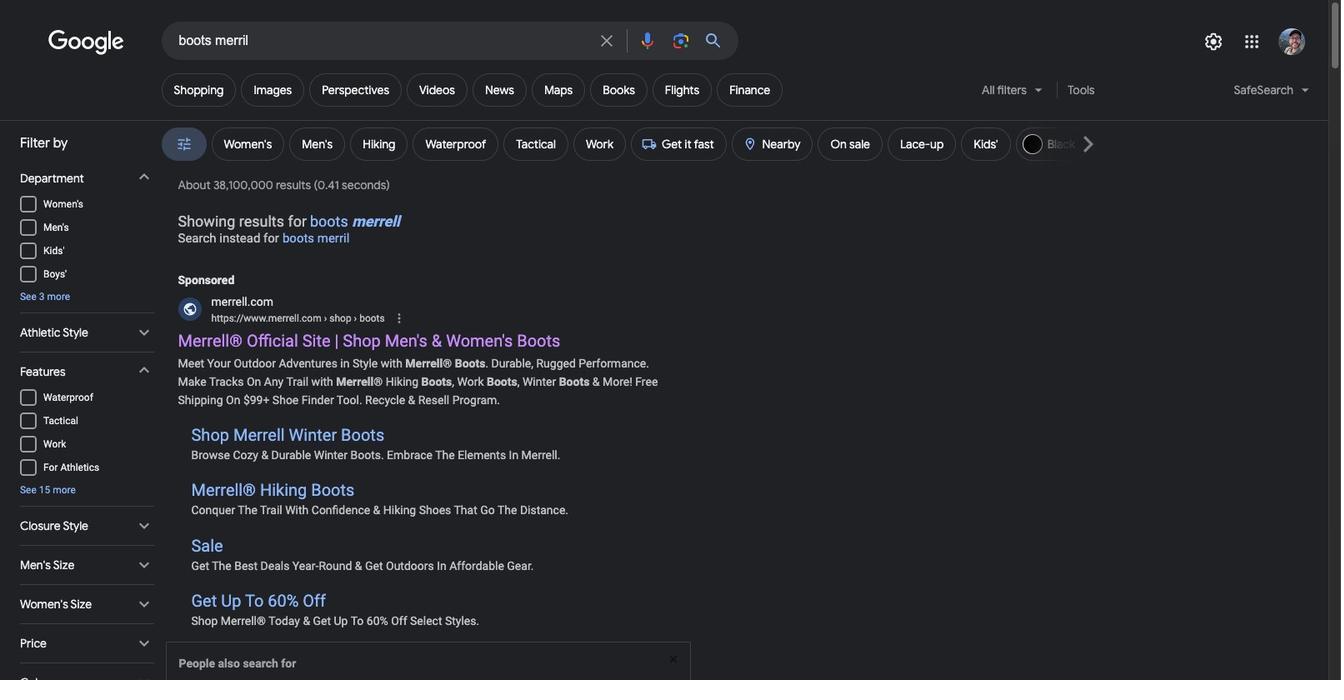 Task type: locate. For each thing, give the bounding box(es) containing it.
boots down durable, at the bottom left of the page
[[487, 375, 517, 389]]

® up merrell ® hiking boots , work boots , winter boots
[[443, 357, 452, 370]]

athletic style heading
[[20, 325, 88, 340]]

winter left boots.
[[314, 449, 348, 462]]

heading
[[178, 208, 721, 246], [20, 675, 49, 680]]

1 vertical spatial tactical link
[[0, 409, 154, 433]]

waterproof down videos link
[[425, 137, 486, 152]]

style right athletic
[[63, 325, 88, 340]]

0 vertical spatial kids' link
[[962, 131, 1010, 158]]

men's link up boys' "link" at the top
[[0, 216, 154, 239]]

0 vertical spatial to
[[245, 591, 264, 611]]

on inside . durable, rugged performance. make tracks on any trail with
[[247, 375, 261, 389]]

merrell up & more! free shipping on $99+ shoe finder tool. recycle & resell program.
[[405, 357, 443, 370]]

with
[[285, 504, 309, 517]]

1 horizontal spatial on
[[247, 375, 261, 389]]

the
[[435, 449, 455, 462], [238, 504, 257, 517], [498, 504, 517, 517], [212, 559, 231, 572]]

showing
[[178, 213, 235, 230]]

the left best
[[212, 559, 231, 572]]

style right closure
[[63, 518, 88, 533]]

men's down closure
[[20, 558, 51, 573]]

1 vertical spatial results
[[239, 213, 284, 230]]

to down best
[[245, 591, 264, 611]]

trail
[[286, 375, 309, 389], [260, 504, 282, 517]]

0 vertical spatial men's link
[[290, 131, 344, 158]]

men's
[[302, 137, 333, 152], [43, 222, 69, 233], [385, 331, 428, 351], [20, 558, 51, 573]]

winter up "durable"
[[289, 425, 337, 445]]

for athletics link
[[0, 456, 154, 479]]

size up women's size on the left of page
[[53, 558, 74, 573]]

0 vertical spatial with
[[381, 357, 403, 370]]

list
[[178, 410, 665, 633]]

0 vertical spatial heading
[[178, 208, 721, 246]]

on inside & more! free shipping on $99+ shoe finder tool. recycle & resell program.
[[226, 394, 240, 407]]

boots up merrell ® hiking boots , work boots , winter boots
[[455, 357, 486, 370]]

shop up the browse on the bottom
[[191, 425, 229, 445]]

shop up 'people'
[[191, 614, 218, 627]]

for right instead
[[263, 231, 279, 246]]

60% up today
[[268, 591, 299, 611]]

work link up the athletics
[[0, 433, 154, 456]]

1 vertical spatial women's link
[[0, 193, 154, 216]]

0 vertical spatial size
[[53, 558, 74, 573]]

& inside sale get the best deals year-round & get outdoors in affordable gear.
[[355, 559, 362, 572]]

women's link up 38,100,000 at the left top of the page
[[212, 131, 284, 158]]

kids' link right up
[[962, 131, 1010, 158]]

with up the finder
[[311, 375, 333, 389]]

hiking link
[[351, 131, 407, 158]]

0 horizontal spatial trail
[[260, 504, 282, 517]]

department heading
[[20, 171, 84, 186]]

tactical
[[516, 137, 556, 152], [43, 415, 78, 427]]

women's link
[[212, 131, 284, 158], [0, 193, 154, 216]]

size down men's size dropdown button
[[71, 597, 92, 612]]

1 vertical spatial up
[[334, 614, 348, 627]]

2 vertical spatial shop
[[191, 614, 218, 627]]

features button
[[20, 358, 154, 386]]

lace-up link
[[889, 131, 955, 158]]

on down outdoor
[[247, 375, 261, 389]]

1 horizontal spatial ›
[[354, 313, 357, 324]]

books
[[603, 83, 635, 98]]

1 vertical spatial ®
[[374, 375, 383, 389]]

black
[[1047, 137, 1075, 152]]

year-
[[292, 559, 319, 572]]

1 vertical spatial size
[[71, 597, 92, 612]]

1 vertical spatial waterproof link
[[0, 386, 154, 409]]

0 horizontal spatial work link
[[0, 433, 154, 456]]

1 horizontal spatial 60%
[[367, 614, 388, 627]]

0 horizontal spatial heading
[[20, 675, 49, 680]]

0 vertical spatial for
[[288, 213, 307, 230]]

1 vertical spatial work
[[457, 375, 484, 389]]

with down merrell® official site | shop men's & women's boots
[[381, 357, 403, 370]]

confidence
[[312, 504, 370, 517]]

tactical down maps link
[[516, 137, 556, 152]]

the right the go
[[498, 504, 517, 517]]

2 , from the left
[[517, 375, 520, 389]]

size inside dropdown button
[[71, 597, 92, 612]]

2 vertical spatial on
[[226, 394, 240, 407]]

hiking up seconds)
[[363, 137, 395, 152]]

next image
[[1083, 136, 1093, 153]]

merrell® inside merrell® hiking boots conquer the trail with confidence & hiking shoes that go the distance.
[[191, 480, 256, 501]]

up
[[930, 137, 944, 152]]

merrell® for merrell® hiking boots conquer the trail with confidence & hiking shoes that go the distance.
[[191, 480, 256, 501]]

& right today
[[303, 614, 310, 627]]

2 vertical spatial merrell
[[233, 425, 285, 445]]

on sale
[[831, 137, 870, 152]]

kids' up boys' on the left of page
[[43, 245, 65, 257]]

2 vertical spatial winter
[[314, 449, 348, 462]]

about
[[178, 178, 211, 193]]

more for department
[[47, 291, 70, 303]]

waterproof down features dropdown button in the bottom of the page
[[43, 392, 93, 403]]

merrell
[[405, 357, 443, 370], [336, 375, 374, 389], [233, 425, 285, 445]]

kids' right up
[[974, 137, 998, 152]]

1 horizontal spatial women's link
[[212, 131, 284, 158]]

up down best
[[221, 591, 241, 611]]

perspectives
[[322, 83, 389, 98]]

tactical link up for athletics link on the left bottom of the page
[[0, 409, 154, 433]]

boots up confidence
[[311, 480, 355, 501]]

off left select
[[391, 614, 407, 627]]

rugged
[[536, 357, 576, 370]]

1 vertical spatial trail
[[260, 504, 282, 517]]

boots
[[310, 213, 348, 230], [283, 231, 314, 246], [359, 313, 385, 324]]

1 horizontal spatial heading
[[178, 208, 721, 246]]

merrell® up conquer
[[191, 480, 256, 501]]

boots up merril
[[310, 213, 348, 230]]

0 horizontal spatial kids'
[[43, 245, 65, 257]]

& left 'more!'
[[593, 375, 600, 389]]

kids'
[[974, 137, 998, 152], [43, 245, 65, 257]]

news link
[[473, 73, 527, 107]]

adventures
[[279, 357, 337, 370]]

1 horizontal spatial up
[[334, 614, 348, 627]]

1 vertical spatial in
[[437, 559, 447, 572]]

style inside athletic style dropdown button
[[63, 325, 88, 340]]

(0.41
[[314, 178, 339, 193]]

0 vertical spatial up
[[221, 591, 241, 611]]

see left the 15 in the left bottom of the page
[[20, 484, 37, 496]]

0 vertical spatial 60%
[[268, 591, 299, 611]]

safesearch
[[1234, 83, 1294, 98]]

sale link
[[191, 536, 223, 556]]

waterproof link down videos link
[[414, 131, 498, 158]]

0 vertical spatial more
[[47, 291, 70, 303]]

2 vertical spatial work
[[43, 438, 66, 450]]

merrell® hiking boots link
[[191, 480, 355, 501]]

1 horizontal spatial ,
[[517, 375, 520, 389]]

the right embrace
[[435, 449, 455, 462]]

shopping
[[174, 83, 224, 98]]

get it fast link
[[632, 131, 726, 158]]

images link
[[241, 73, 304, 107]]

1 horizontal spatial ®
[[443, 357, 452, 370]]

0 horizontal spatial with
[[311, 375, 333, 389]]

affordable
[[449, 559, 504, 572]]

embrace
[[387, 449, 433, 462]]

style right in
[[353, 357, 378, 370]]

merrell
[[352, 213, 400, 230]]

1 vertical spatial tactical
[[43, 415, 78, 427]]

0 horizontal spatial in
[[437, 559, 447, 572]]

results up instead
[[239, 213, 284, 230]]

results left (0.41 at the top left of page
[[276, 178, 311, 193]]

0 horizontal spatial up
[[221, 591, 241, 611]]

on down 'tracks'
[[226, 394, 240, 407]]

women's inside dropdown button
[[20, 597, 68, 612]]

boots inside shop merrell winter boots browse cozy & durable winter boots. embrace the elements in merrell.
[[341, 425, 384, 445]]

& inside merrell® hiking boots conquer the trail with confidence & hiking shoes that go the distance.
[[373, 504, 380, 517]]

kids' link up boys' on the left of page
[[0, 239, 154, 263]]

work up for
[[43, 438, 66, 450]]

0 vertical spatial see
[[20, 291, 37, 303]]

get up to 60% off link
[[191, 591, 326, 611]]

women's link down department heading
[[0, 193, 154, 216]]

& right the round
[[355, 559, 362, 572]]

work up program.
[[457, 375, 484, 389]]

2 horizontal spatial on
[[831, 137, 847, 152]]

hiking up the 'recycle'
[[386, 375, 419, 389]]

boots inside merrell.com https://www.merrell.com › shop › boots
[[359, 313, 385, 324]]

for up the boots merril link
[[288, 213, 307, 230]]

tactical up for
[[43, 415, 78, 427]]

0 horizontal spatial 60%
[[268, 591, 299, 611]]

0 horizontal spatial work
[[43, 438, 66, 450]]

boots up boots.
[[341, 425, 384, 445]]

0 vertical spatial shop
[[343, 331, 381, 351]]

style inside the closure style dropdown button
[[63, 518, 88, 533]]

2 see from the top
[[20, 484, 37, 496]]

women's down men's size
[[20, 597, 68, 612]]

None search field
[[0, 21, 738, 60]]

for right search
[[281, 657, 296, 670]]

1 vertical spatial men's link
[[0, 216, 154, 239]]

1 vertical spatial on
[[247, 375, 261, 389]]

1 horizontal spatial with
[[381, 357, 403, 370]]

0 vertical spatial work link
[[574, 131, 625, 158]]

0 horizontal spatial ,
[[452, 375, 454, 389]]

& right confidence
[[373, 504, 380, 517]]

1 vertical spatial merrell
[[336, 375, 374, 389]]

1 vertical spatial waterproof
[[43, 392, 93, 403]]

1 vertical spatial see
[[20, 484, 37, 496]]

shop right | on the left of the page
[[343, 331, 381, 351]]

up down the round
[[334, 614, 348, 627]]

1 vertical spatial to
[[351, 614, 364, 627]]

1 vertical spatial with
[[311, 375, 333, 389]]

1 vertical spatial work link
[[0, 433, 154, 456]]

see left 3
[[20, 291, 37, 303]]

1 horizontal spatial kids'
[[974, 137, 998, 152]]

merrell up tool.
[[336, 375, 374, 389]]

in right outdoors
[[437, 559, 447, 572]]

merrell® up your
[[178, 331, 243, 351]]

0 horizontal spatial tactical
[[43, 415, 78, 427]]

nearby link
[[732, 131, 812, 158]]

style
[[63, 325, 88, 340], [353, 357, 378, 370], [63, 518, 88, 533]]

.
[[486, 357, 489, 370]]

outdoors
[[386, 559, 434, 572]]

more inside button
[[47, 291, 70, 303]]

women's down department heading
[[43, 198, 83, 210]]

books link
[[590, 73, 648, 107]]

shop inside get up to 60% off shop merrell® today & get up to 60% off select styles.
[[191, 614, 218, 627]]

off down 'year-'
[[303, 591, 326, 611]]

1 horizontal spatial tactical link
[[505, 131, 568, 158]]

shop inside shop merrell winter boots browse cozy & durable winter boots. embrace the elements in merrell.
[[191, 425, 229, 445]]

0 vertical spatial tactical
[[516, 137, 556, 152]]

more right 3
[[47, 291, 70, 303]]

see inside "button"
[[20, 484, 37, 496]]

0 vertical spatial women's link
[[212, 131, 284, 158]]

get up to 60% off shop merrell® today & get up to 60% off select styles.
[[191, 591, 479, 627]]

men's up (0.41 at the top left of page
[[302, 137, 333, 152]]

waterproof link down features
[[0, 386, 154, 409]]

merrell® down get up to 60% off link
[[221, 614, 266, 627]]

tactical link
[[505, 131, 568, 158], [0, 409, 154, 433]]

any
[[264, 375, 284, 389]]

winter down rugged
[[523, 375, 556, 389]]

0 horizontal spatial to
[[245, 591, 264, 611]]

1 horizontal spatial off
[[391, 614, 407, 627]]

more right the 15 in the left bottom of the page
[[53, 484, 76, 496]]

closure style button
[[20, 512, 154, 540]]

lace-up
[[900, 137, 944, 152]]

1 horizontal spatial waterproof
[[425, 137, 486, 152]]

athletic style
[[20, 325, 88, 340]]

more!
[[603, 375, 633, 389]]

work down books link
[[586, 137, 613, 152]]

tactical link down maps link
[[505, 131, 568, 158]]

merrell® for merrell® official site | shop men's & women's boots
[[178, 331, 243, 351]]

® up the 'recycle'
[[374, 375, 383, 389]]

1 see from the top
[[20, 291, 37, 303]]

for
[[43, 462, 58, 473]]

boots inside merrell® hiking boots conquer the trail with confidence & hiking shoes that go the distance.
[[311, 480, 355, 501]]

list containing shop merrell winter boots
[[178, 410, 665, 633]]

0 vertical spatial ®
[[443, 357, 452, 370]]

women's up "."
[[446, 331, 513, 351]]

0 vertical spatial waterproof link
[[414, 131, 498, 158]]

today
[[269, 614, 300, 627]]

boots left merril
[[283, 231, 314, 246]]

price
[[20, 636, 47, 651]]

work link down books link
[[574, 131, 625, 158]]

see for features
[[20, 484, 37, 496]]

all filters button
[[972, 73, 1054, 113]]

search
[[243, 657, 278, 670]]

in left the "merrell."
[[509, 449, 519, 462]]

0 vertical spatial trail
[[286, 375, 309, 389]]

work
[[586, 137, 613, 152], [457, 375, 484, 389], [43, 438, 66, 450]]

hiking up with
[[260, 480, 307, 501]]

2 horizontal spatial work
[[586, 137, 613, 152]]

more inside "button"
[[53, 484, 76, 496]]

, up program.
[[452, 375, 454, 389]]

60% left select
[[367, 614, 388, 627]]

styles.
[[445, 614, 479, 627]]

2 vertical spatial style
[[63, 518, 88, 533]]

in
[[509, 449, 519, 462], [437, 559, 447, 572]]

google image
[[48, 30, 125, 55]]

department button
[[20, 164, 154, 193]]

waterproof link
[[414, 131, 498, 158], [0, 386, 154, 409]]

0 horizontal spatial waterproof link
[[0, 386, 154, 409]]

0 vertical spatial merrell®
[[178, 331, 243, 351]]

2 vertical spatial merrell®
[[221, 614, 266, 627]]

38,100,000
[[213, 178, 273, 193]]

https://www.merrell.com › shop › boots text field
[[211, 313, 385, 324]]

get
[[662, 137, 682, 152], [191, 559, 209, 572], [365, 559, 383, 572], [191, 591, 217, 611], [313, 614, 331, 627]]

closure style heading
[[20, 518, 88, 533]]

2 vertical spatial boots
[[359, 313, 385, 324]]

to down the round
[[351, 614, 364, 627]]

1 vertical spatial more
[[53, 484, 76, 496]]

size inside dropdown button
[[53, 558, 74, 573]]

sale get the best deals year-round & get outdoors in affordable gear.
[[191, 536, 534, 572]]

› left the "shop"
[[324, 313, 327, 324]]

more
[[47, 291, 70, 303], [53, 484, 76, 496]]

about 38,100,000 results (0.41 seconds)
[[178, 178, 393, 193]]

0 horizontal spatial off
[[303, 591, 326, 611]]

performance.
[[579, 357, 649, 370]]

|
[[335, 331, 339, 351]]

results
[[276, 178, 311, 193], [239, 213, 284, 230]]

men's link up (0.41 at the top left of page
[[290, 131, 344, 158]]

tool.
[[337, 394, 362, 407]]

trail down merrell® hiking boots link on the left bottom of page
[[260, 504, 282, 517]]

0 horizontal spatial merrell
[[233, 425, 285, 445]]

0 vertical spatial style
[[63, 325, 88, 340]]

see inside button
[[20, 291, 37, 303]]

the inside shop merrell winter boots browse cozy & durable winter boots. embrace the elements in merrell.
[[435, 449, 455, 462]]

, down durable, at the bottom left of the page
[[517, 375, 520, 389]]

› right the "shop"
[[354, 313, 357, 324]]

trail down adventures
[[286, 375, 309, 389]]

style for closure style
[[63, 518, 88, 533]]

merrell up cozy
[[233, 425, 285, 445]]

0 horizontal spatial on
[[226, 394, 240, 407]]

best
[[234, 559, 258, 572]]

finance
[[729, 83, 770, 98]]

all filters
[[982, 83, 1027, 98]]

cozy
[[233, 449, 258, 462]]

0 vertical spatial results
[[276, 178, 311, 193]]

0 vertical spatial on
[[831, 137, 847, 152]]



Task type: describe. For each thing, give the bounding box(es) containing it.
merril
[[317, 231, 350, 246]]

closure
[[20, 518, 61, 533]]

1 horizontal spatial kids' link
[[962, 131, 1010, 158]]

shop merrell winter boots link
[[191, 425, 384, 445]]

Search search field
[[179, 32, 586, 53]]

men's inside dropdown button
[[20, 558, 51, 573]]

see for department
[[20, 291, 37, 303]]

get it fast
[[662, 137, 714, 152]]

1 horizontal spatial work
[[457, 375, 484, 389]]

filter
[[20, 135, 50, 152]]

1 horizontal spatial merrell
[[336, 375, 374, 389]]

boys'
[[43, 268, 67, 280]]

also
[[218, 657, 240, 670]]

men's size
[[20, 558, 74, 573]]

women's size heading
[[20, 597, 92, 612]]

trail inside . durable, rugged performance. make tracks on any trail with
[[286, 375, 309, 389]]

department
[[20, 171, 84, 186]]

winter for winter
[[314, 449, 348, 462]]

athletic style button
[[20, 318, 154, 347]]

1 vertical spatial heading
[[20, 675, 49, 680]]

0 horizontal spatial kids' link
[[0, 239, 154, 263]]

resell
[[418, 394, 449, 407]]

merrell® official site | shop men's & women's boots
[[178, 331, 560, 351]]

meet
[[178, 357, 204, 370]]

merrell® inside get up to 60% off shop merrell® today & get up to 60% off select styles.
[[221, 614, 266, 627]]

distance.
[[520, 504, 569, 517]]

men's size heading
[[20, 558, 74, 573]]

women's up 38,100,000 at the left top of the page
[[224, 137, 272, 152]]

see 3 more
[[20, 291, 70, 303]]

style for athletic style
[[63, 325, 88, 340]]

shoes
[[419, 504, 451, 517]]

& up . durable, rugged performance. make tracks on any trail with
[[432, 331, 442, 351]]

nearby
[[762, 137, 801, 152]]

sale
[[849, 137, 870, 152]]

& left resell
[[408, 394, 415, 407]]

finance link
[[717, 73, 783, 107]]

1 vertical spatial off
[[391, 614, 407, 627]]

black link
[[1017, 131, 1087, 158]]

1 vertical spatial 60%
[[367, 614, 388, 627]]

& inside get up to 60% off shop merrell® today & get up to 60% off select styles.
[[303, 614, 310, 627]]

conquer
[[191, 504, 235, 517]]

0 vertical spatial boots
[[310, 213, 348, 230]]

round
[[319, 559, 352, 572]]

deals
[[261, 559, 290, 572]]

the inside sale get the best deals year-round & get outdoors in affordable gear.
[[212, 559, 231, 572]]

2 › from the left
[[354, 313, 357, 324]]

tools
[[1068, 83, 1095, 98]]

select
[[410, 614, 442, 627]]

0 vertical spatial off
[[303, 591, 326, 611]]

meet your outdoor adventures in style with merrell ® boots
[[178, 357, 486, 370]]

1 horizontal spatial waterproof link
[[414, 131, 498, 158]]

0 vertical spatial kids'
[[974, 137, 998, 152]]

men's size button
[[20, 551, 154, 579]]

boots down rugged
[[559, 375, 590, 389]]

size for men's size
[[53, 558, 74, 573]]

1 vertical spatial for
[[263, 231, 279, 246]]

0 vertical spatial tactical link
[[505, 131, 568, 158]]

people
[[179, 657, 215, 670]]

images
[[254, 83, 292, 98]]

results inside showing results for boots merrell search instead for boots merril
[[239, 213, 284, 230]]

0 horizontal spatial tactical link
[[0, 409, 154, 433]]

1 , from the left
[[452, 375, 454, 389]]

1 vertical spatial boots
[[283, 231, 314, 246]]

merrell inside shop merrell winter boots browse cozy & durable winter boots. embrace the elements in merrell.
[[233, 425, 285, 445]]

merrell ® hiking boots , work boots , winter boots
[[336, 375, 590, 389]]

flights link
[[653, 73, 712, 107]]

finder
[[302, 394, 334, 407]]

filters
[[997, 83, 1027, 98]]

tools button
[[1060, 73, 1102, 107]]

for athletics
[[43, 462, 99, 473]]

shop
[[329, 313, 351, 324]]

merrell.com https://www.merrell.com › shop › boots
[[211, 295, 385, 324]]

hiking left the shoes
[[383, 504, 416, 517]]

features heading
[[20, 364, 66, 379]]

1 vertical spatial style
[[353, 357, 378, 370]]

1 horizontal spatial tactical
[[516, 137, 556, 152]]

. durable, rugged performance. make tracks on any trail with
[[178, 357, 649, 389]]

filter by
[[20, 135, 68, 152]]

merrell.
[[521, 449, 561, 462]]

heading containing showing results for
[[178, 208, 721, 246]]

15
[[39, 484, 50, 496]]

the down merrell® hiking boots link on the left bottom of page
[[238, 504, 257, 517]]

1 vertical spatial winter
[[289, 425, 337, 445]]

size for women's size
[[71, 597, 92, 612]]

maps
[[544, 83, 573, 98]]

more for features
[[53, 484, 76, 496]]

trail inside merrell® hiking boots conquer the trail with confidence & hiking shoes that go the distance.
[[260, 504, 282, 517]]

in inside sale get the best deals year-round & get outdoors in affordable gear.
[[437, 559, 447, 572]]

perspectives link
[[309, 73, 402, 107]]

maps link
[[532, 73, 585, 107]]

athletics
[[60, 462, 99, 473]]

price heading
[[20, 636, 47, 651]]

shop merrell winter boots browse cozy & durable winter boots. embrace the elements in merrell.
[[191, 425, 561, 462]]

0 vertical spatial work
[[586, 137, 613, 152]]

features
[[20, 364, 66, 379]]

on sale link
[[819, 131, 882, 158]]

instead
[[219, 231, 260, 246]]

outdoor
[[234, 357, 276, 370]]

1 horizontal spatial work link
[[574, 131, 625, 158]]

boots up rugged
[[517, 331, 560, 351]]

1 vertical spatial kids'
[[43, 245, 65, 257]]

sponsored
[[178, 273, 234, 287]]

see 15 more
[[20, 484, 76, 496]]

1 › from the left
[[324, 313, 327, 324]]

merrell.com
[[211, 295, 273, 308]]

your
[[207, 357, 231, 370]]

free
[[635, 375, 658, 389]]

shoe
[[272, 394, 299, 407]]

in
[[340, 357, 350, 370]]

news
[[485, 83, 514, 98]]

sale
[[191, 536, 223, 556]]

safesearch button
[[1224, 73, 1320, 114]]

0 horizontal spatial ®
[[374, 375, 383, 389]]

winter for hiking
[[523, 375, 556, 389]]

see 15 more button
[[20, 479, 154, 501]]

2 vertical spatial for
[[281, 657, 296, 670]]

men's up . durable, rugged performance. make tracks on any trail with
[[385, 331, 428, 351]]

boots up resell
[[421, 375, 452, 389]]

0 vertical spatial waterproof
[[425, 137, 486, 152]]

shipping
[[178, 394, 223, 407]]

elements
[[458, 449, 506, 462]]

in inside shop merrell winter boots browse cozy & durable winter boots. embrace the elements in merrell.
[[509, 449, 519, 462]]

people also search for
[[179, 657, 296, 670]]

2 horizontal spatial merrell
[[405, 357, 443, 370]]

that
[[454, 504, 477, 517]]

0 horizontal spatial waterproof
[[43, 392, 93, 403]]

make
[[178, 375, 206, 389]]

0 horizontal spatial women's link
[[0, 193, 154, 216]]

boots.
[[350, 449, 384, 462]]

go
[[480, 504, 495, 517]]

program.
[[452, 394, 500, 407]]

closure style
[[20, 518, 88, 533]]

see 3 more button
[[20, 286, 154, 308]]

women's size button
[[20, 590, 154, 619]]

1 horizontal spatial to
[[351, 614, 364, 627]]

search by voice image
[[637, 31, 657, 51]]

boots merril link
[[283, 231, 350, 246]]

merrell® hiking boots conquer the trail with confidence & hiking shoes that go the distance.
[[191, 480, 569, 517]]

showing results for boots merrell search instead for boots merril
[[178, 213, 400, 246]]

women's size
[[20, 597, 92, 612]]

& inside shop merrell winter boots browse cozy & durable winter boots. embrace the elements in merrell.
[[261, 449, 269, 462]]

search by image image
[[671, 31, 691, 51]]

browse
[[191, 449, 230, 462]]

men's up boys' on the left of page
[[43, 222, 69, 233]]

gear.
[[507, 559, 534, 572]]

search
[[178, 231, 216, 246]]

with inside . durable, rugged performance. make tracks on any trail with
[[311, 375, 333, 389]]



Task type: vqa. For each thing, say whether or not it's contained in the screenshot.
AN
no



